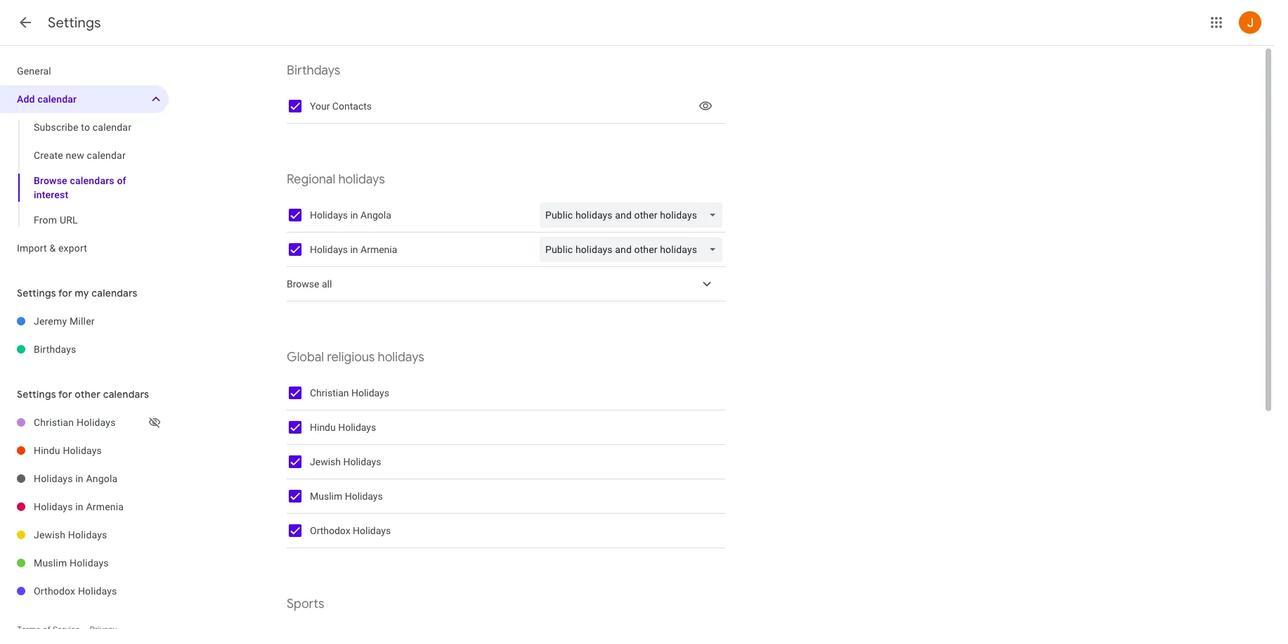 Task type: describe. For each thing, give the bounding box(es) containing it.
settings for settings for my calendars
[[17, 287, 56, 299]]

browse for browse all
[[287, 278, 320, 290]]

holidays inside 'link'
[[68, 529, 107, 541]]

armenia inside tree item
[[86, 501, 124, 513]]

miller
[[70, 316, 95, 327]]

1 horizontal spatial muslim
[[310, 491, 343, 502]]

calendar for subscribe to calendar
[[93, 122, 132, 133]]

hindu holidays link
[[34, 437, 169, 465]]

new
[[66, 150, 84, 161]]

0 vertical spatial christian holidays
[[310, 387, 389, 399]]

christian inside christian holidays link
[[34, 417, 74, 428]]

calendars for other
[[103, 388, 149, 401]]

settings for other calendars tree
[[0, 408, 169, 605]]

your contacts
[[310, 101, 372, 112]]

orthodox holidays link
[[34, 577, 169, 605]]

interest
[[34, 189, 68, 200]]

browse calendars of interest
[[34, 175, 126, 200]]

global
[[287, 349, 324, 366]]

general
[[17, 65, 51, 77]]

hindu inside tree item
[[34, 445, 60, 456]]

for for my
[[58, 287, 72, 299]]

my
[[75, 287, 89, 299]]

1 horizontal spatial hindu holidays
[[310, 422, 376, 433]]

religious
[[327, 349, 375, 366]]

jewish holidays inside 'link'
[[34, 529, 107, 541]]

1 horizontal spatial armenia
[[361, 244, 397, 255]]

settings for my calendars
[[17, 287, 138, 299]]

birthdays link
[[34, 335, 169, 363]]

contacts
[[332, 101, 372, 112]]

1 vertical spatial holidays
[[378, 349, 425, 366]]

settings for my calendars tree
[[0, 307, 169, 363]]

go back image
[[17, 14, 34, 31]]

all
[[322, 278, 332, 290]]

jeremy miller tree item
[[0, 307, 169, 335]]

0 vertical spatial jewish
[[310, 456, 341, 468]]

birthdays inside tree item
[[34, 344, 76, 355]]

1 horizontal spatial orthodox
[[310, 525, 351, 536]]

from
[[34, 214, 57, 226]]

add
[[17, 94, 35, 105]]

to
[[81, 122, 90, 133]]

global religious holidays
[[287, 349, 425, 366]]

tree containing general
[[0, 57, 169, 262]]

import & export
[[17, 243, 87, 254]]

holidays in angola link
[[34, 465, 169, 493]]

settings heading
[[48, 14, 101, 32]]

&
[[50, 243, 56, 254]]

orthodox inside tree item
[[34, 586, 75, 597]]

muslim holidays link
[[34, 549, 169, 577]]

your
[[310, 101, 330, 112]]

create
[[34, 150, 63, 161]]

0 vertical spatial jewish holidays
[[310, 456, 381, 468]]

angola inside tree item
[[86, 473, 118, 484]]

group containing subscribe to calendar
[[0, 113, 169, 234]]

calendar inside tree item
[[38, 94, 77, 105]]



Task type: vqa. For each thing, say whether or not it's contained in the screenshot.
2nd for from the bottom
yes



Task type: locate. For each thing, give the bounding box(es) containing it.
1 vertical spatial muslim holidays
[[34, 558, 109, 569]]

holidays right religious
[[378, 349, 425, 366]]

0 horizontal spatial orthodox
[[34, 586, 75, 597]]

calendars down create new calendar
[[70, 175, 114, 186]]

other
[[75, 388, 101, 401]]

1 vertical spatial browse
[[287, 278, 320, 290]]

0 vertical spatial muslim
[[310, 491, 343, 502]]

from url
[[34, 214, 78, 226]]

0 horizontal spatial muslim
[[34, 558, 67, 569]]

hindu holidays
[[310, 422, 376, 433], [34, 445, 102, 456]]

1 horizontal spatial holidays in armenia
[[310, 244, 397, 255]]

url
[[60, 214, 78, 226]]

0 vertical spatial hindu
[[310, 422, 336, 433]]

0 vertical spatial muslim holidays
[[310, 491, 383, 502]]

of
[[117, 175, 126, 186]]

2 vertical spatial calendars
[[103, 388, 149, 401]]

for
[[58, 287, 72, 299], [58, 388, 72, 401]]

birthdays tree item
[[0, 335, 169, 363]]

holidays in angola tree item
[[0, 465, 169, 493]]

orthodox
[[310, 525, 351, 536], [34, 586, 75, 597]]

import
[[17, 243, 47, 254]]

calendars right other
[[103, 388, 149, 401]]

jewish holidays
[[310, 456, 381, 468], [34, 529, 107, 541]]

0 horizontal spatial hindu
[[34, 445, 60, 456]]

christian holidays down settings for other calendars at the bottom
[[34, 417, 116, 428]]

1 horizontal spatial orthodox holidays
[[310, 525, 391, 536]]

0 horizontal spatial holidays in angola
[[34, 473, 118, 484]]

1 vertical spatial christian holidays
[[34, 417, 116, 428]]

1 horizontal spatial group
[[287, 623, 726, 629]]

muslim holidays
[[310, 491, 383, 502], [34, 558, 109, 569]]

export
[[58, 243, 87, 254]]

hindu holidays inside tree item
[[34, 445, 102, 456]]

browse up interest
[[34, 175, 67, 186]]

settings for other calendars
[[17, 388, 149, 401]]

calendar for create new calendar
[[87, 150, 126, 161]]

holidays in armenia
[[310, 244, 397, 255], [34, 501, 124, 513]]

calendars inside browse calendars of interest
[[70, 175, 114, 186]]

create new calendar
[[34, 150, 126, 161]]

0 horizontal spatial muslim holidays
[[34, 558, 109, 569]]

1 vertical spatial orthodox holidays
[[34, 586, 117, 597]]

muslim inside muslim holidays link
[[34, 558, 67, 569]]

jewish
[[310, 456, 341, 468], [34, 529, 66, 541]]

add calendar
[[17, 94, 77, 105]]

holidays in armenia down holidays in angola tree item
[[34, 501, 124, 513]]

2 for from the top
[[58, 388, 72, 401]]

browse inside tree item
[[287, 278, 320, 290]]

1 vertical spatial calendar
[[93, 122, 132, 133]]

1 horizontal spatial angola
[[361, 210, 391, 221]]

christian holidays down religious
[[310, 387, 389, 399]]

0 horizontal spatial group
[[0, 113, 169, 234]]

angola down regional holidays
[[361, 210, 391, 221]]

orthodox holidays tree item
[[0, 577, 169, 605]]

for left the my
[[58, 287, 72, 299]]

1 vertical spatial orthodox
[[34, 586, 75, 597]]

hindu
[[310, 422, 336, 433], [34, 445, 60, 456]]

1 vertical spatial holidays in armenia
[[34, 501, 124, 513]]

settings
[[48, 14, 101, 32], [17, 287, 56, 299], [17, 388, 56, 401]]

0 vertical spatial birthdays
[[287, 63, 341, 79]]

0 horizontal spatial jewish holidays
[[34, 529, 107, 541]]

1 vertical spatial birthdays
[[34, 344, 76, 355]]

1 vertical spatial group
[[287, 623, 726, 629]]

for for other
[[58, 388, 72, 401]]

0 vertical spatial calendars
[[70, 175, 114, 186]]

sports
[[287, 596, 324, 612]]

christian holidays inside tree item
[[34, 417, 116, 428]]

1 vertical spatial jewish holidays
[[34, 529, 107, 541]]

angola
[[361, 210, 391, 221], [86, 473, 118, 484]]

1 vertical spatial hindu holidays
[[34, 445, 102, 456]]

tree item
[[287, 623, 726, 629]]

holidays
[[338, 172, 385, 188], [378, 349, 425, 366]]

0 vertical spatial settings
[[48, 14, 101, 32]]

0 vertical spatial holidays in armenia
[[310, 244, 397, 255]]

birthdays down the jeremy
[[34, 344, 76, 355]]

jewish holidays link
[[34, 521, 169, 549]]

0 vertical spatial group
[[0, 113, 169, 234]]

0 vertical spatial hindu holidays
[[310, 422, 376, 433]]

browse left all
[[287, 278, 320, 290]]

1 vertical spatial armenia
[[86, 501, 124, 513]]

1 for from the top
[[58, 287, 72, 299]]

0 horizontal spatial armenia
[[86, 501, 124, 513]]

0 vertical spatial for
[[58, 287, 72, 299]]

0 horizontal spatial birthdays
[[34, 344, 76, 355]]

settings for settings
[[48, 14, 101, 32]]

holidays in angola inside tree item
[[34, 473, 118, 484]]

jewish inside 'link'
[[34, 529, 66, 541]]

holidays
[[310, 210, 348, 221], [310, 244, 348, 255], [351, 387, 389, 399], [77, 417, 116, 428], [338, 422, 376, 433], [63, 445, 102, 456], [343, 456, 381, 468], [34, 473, 73, 484], [345, 491, 383, 502], [34, 501, 73, 513], [353, 525, 391, 536], [68, 529, 107, 541], [70, 558, 109, 569], [78, 586, 117, 597]]

regional holidays
[[287, 172, 385, 188]]

group
[[0, 113, 169, 234], [287, 623, 726, 629]]

calendar
[[38, 94, 77, 105], [93, 122, 132, 133], [87, 150, 126, 161]]

holidays in angola down regional holidays
[[310, 210, 391, 221]]

settings up the jeremy
[[17, 287, 56, 299]]

0 horizontal spatial christian holidays
[[34, 417, 116, 428]]

subscribe
[[34, 122, 78, 133]]

None field
[[540, 202, 728, 228], [540, 237, 728, 262], [540, 202, 728, 228], [540, 237, 728, 262]]

0 vertical spatial holidays in angola
[[310, 210, 391, 221]]

browse
[[34, 175, 67, 186], [287, 278, 320, 290]]

1 horizontal spatial jewish
[[310, 456, 341, 468]]

subscribe to calendar
[[34, 122, 132, 133]]

muslim holidays tree item
[[0, 549, 169, 577]]

1 vertical spatial muslim
[[34, 558, 67, 569]]

calendar right to
[[93, 122, 132, 133]]

0 vertical spatial orthodox
[[310, 525, 351, 536]]

1 horizontal spatial christian
[[310, 387, 349, 399]]

muslim holidays inside tree item
[[34, 558, 109, 569]]

holidays in armenia inside tree item
[[34, 501, 124, 513]]

browse inside browse calendars of interest
[[34, 175, 67, 186]]

settings left other
[[17, 388, 56, 401]]

1 horizontal spatial browse
[[287, 278, 320, 290]]

christian holidays
[[310, 387, 389, 399], [34, 417, 116, 428]]

jeremy
[[34, 316, 67, 327]]

calendars
[[70, 175, 114, 186], [92, 287, 138, 299], [103, 388, 149, 401]]

browse for browse calendars of interest
[[34, 175, 67, 186]]

1 vertical spatial angola
[[86, 473, 118, 484]]

holidays right regional
[[338, 172, 385, 188]]

browse all tree item
[[287, 267, 726, 302]]

0 vertical spatial armenia
[[361, 244, 397, 255]]

christian down settings for other calendars at the bottom
[[34, 417, 74, 428]]

birthdays up your
[[287, 63, 341, 79]]

birthdays
[[287, 63, 341, 79], [34, 344, 76, 355]]

christian holidays link
[[34, 408, 146, 437]]

1 vertical spatial christian
[[34, 417, 74, 428]]

hindu holidays tree item
[[0, 437, 169, 465]]

0 horizontal spatial orthodox holidays
[[34, 586, 117, 597]]

calendar up subscribe
[[38, 94, 77, 105]]

1 horizontal spatial jewish holidays
[[310, 456, 381, 468]]

0 horizontal spatial angola
[[86, 473, 118, 484]]

orthodox holidays inside tree item
[[34, 586, 117, 597]]

angola up holidays in armenia link
[[86, 473, 118, 484]]

0 vertical spatial angola
[[361, 210, 391, 221]]

browse all
[[287, 278, 332, 290]]

settings for settings for other calendars
[[17, 388, 56, 401]]

holidays in armenia link
[[34, 493, 169, 521]]

holidays in armenia tree item
[[0, 493, 169, 521]]

holidays in angola
[[310, 210, 391, 221], [34, 473, 118, 484]]

1 vertical spatial jewish
[[34, 529, 66, 541]]

for left other
[[58, 388, 72, 401]]

jeremy miller
[[34, 316, 95, 327]]

regional
[[287, 172, 336, 188]]

jewish holidays tree item
[[0, 521, 169, 549]]

1 horizontal spatial muslim holidays
[[310, 491, 383, 502]]

orthodox holidays
[[310, 525, 391, 536], [34, 586, 117, 597]]

2 vertical spatial settings
[[17, 388, 56, 401]]

0 horizontal spatial hindu holidays
[[34, 445, 102, 456]]

christian
[[310, 387, 349, 399], [34, 417, 74, 428]]

1 horizontal spatial christian holidays
[[310, 387, 389, 399]]

1 horizontal spatial birthdays
[[287, 63, 341, 79]]

0 horizontal spatial jewish
[[34, 529, 66, 541]]

0 horizontal spatial holidays in armenia
[[34, 501, 124, 513]]

muslim
[[310, 491, 343, 502], [34, 558, 67, 569]]

0 vertical spatial orthodox holidays
[[310, 525, 391, 536]]

0 horizontal spatial browse
[[34, 175, 67, 186]]

1 horizontal spatial hindu
[[310, 422, 336, 433]]

calendar up of
[[87, 150, 126, 161]]

1 vertical spatial hindu
[[34, 445, 60, 456]]

2 vertical spatial calendar
[[87, 150, 126, 161]]

calendars for my
[[92, 287, 138, 299]]

holidays in angola down hindu holidays tree item
[[34, 473, 118, 484]]

1 vertical spatial holidays in angola
[[34, 473, 118, 484]]

0 horizontal spatial christian
[[34, 417, 74, 428]]

0 vertical spatial calendar
[[38, 94, 77, 105]]

calendars right the my
[[92, 287, 138, 299]]

1 horizontal spatial holidays in angola
[[310, 210, 391, 221]]

christian holidays tree item
[[0, 408, 169, 437]]

0 vertical spatial christian
[[310, 387, 349, 399]]

holidays in armenia up all
[[310, 244, 397, 255]]

in
[[350, 210, 358, 221], [350, 244, 358, 255], [75, 473, 84, 484], [75, 501, 84, 513]]

1 vertical spatial for
[[58, 388, 72, 401]]

add calendar tree item
[[0, 85, 169, 113]]

armenia
[[361, 244, 397, 255], [86, 501, 124, 513]]

tree
[[0, 57, 169, 262]]

0 vertical spatial holidays
[[338, 172, 385, 188]]

0 vertical spatial browse
[[34, 175, 67, 186]]

christian down religious
[[310, 387, 349, 399]]

settings right the go back image
[[48, 14, 101, 32]]

1 vertical spatial calendars
[[92, 287, 138, 299]]

1 vertical spatial settings
[[17, 287, 56, 299]]



